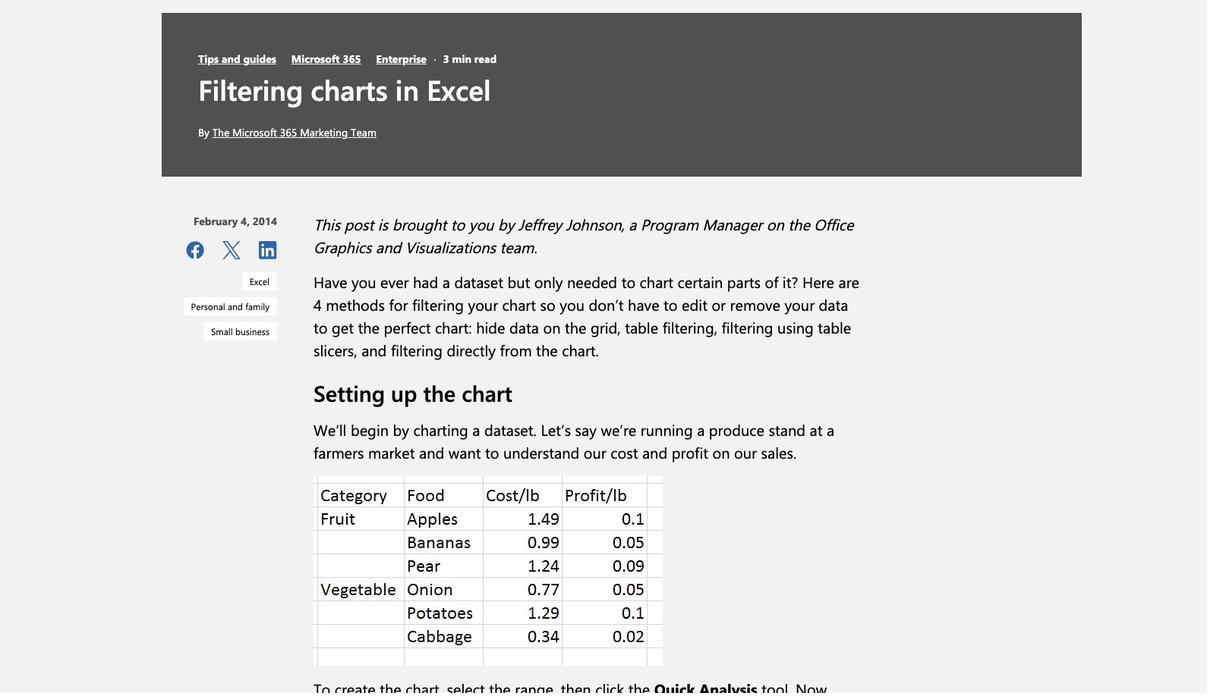 Task type: locate. For each thing, give the bounding box(es) containing it.
you up visualizations
[[469, 214, 494, 235]]

marketing
[[300, 125, 348, 140]]

manager
[[703, 214, 762, 235]]

0 vertical spatial on
[[767, 214, 784, 235]]

understand
[[503, 443, 579, 463]]

the left office
[[788, 214, 810, 235]]

family
[[245, 301, 270, 313]]

the
[[788, 214, 810, 235], [358, 317, 380, 338], [565, 317, 586, 338], [536, 340, 558, 361], [423, 379, 456, 408]]

a
[[629, 214, 637, 235], [442, 272, 450, 292], [472, 420, 480, 440], [697, 420, 705, 440], [827, 420, 834, 440]]

and
[[222, 51, 240, 66], [376, 237, 401, 257], [228, 301, 243, 313], [361, 340, 387, 361], [419, 443, 444, 463], [642, 443, 667, 463]]

on
[[767, 214, 784, 235], [543, 317, 561, 338], [712, 443, 730, 463]]

you up methods
[[351, 272, 376, 292]]

filtering down "had"
[[412, 295, 464, 315]]

1 horizontal spatial excel
[[427, 70, 491, 108]]

1 vertical spatial 365
[[280, 125, 297, 140]]

this
[[314, 214, 340, 235]]

filtering down remove in the right top of the page
[[722, 317, 773, 338]]

0 horizontal spatial you
[[351, 272, 376, 292]]

1 horizontal spatial your
[[785, 295, 815, 315]]

you inside this post is brought to you by jeffrey johnson, a program manager on the office graphics and visualizations team.
[[469, 214, 494, 235]]

to left get
[[314, 317, 328, 338]]

your down dataset
[[468, 295, 498, 315]]

your up the using
[[785, 295, 815, 315]]

ever
[[380, 272, 409, 292]]

1 vertical spatial excel
[[250, 276, 270, 288]]

our down produce
[[734, 443, 757, 463]]

1 horizontal spatial on
[[712, 443, 730, 463]]

and left family
[[228, 301, 243, 313]]

in
[[395, 70, 419, 108]]

and down charting
[[419, 443, 444, 463]]

enterprise link
[[376, 51, 427, 66]]

sales.
[[761, 443, 797, 463]]

by up team.
[[498, 214, 514, 235]]

and inside this post is brought to you by jeffrey johnson, a program manager on the office graphics and visualizations team.
[[376, 237, 401, 257]]

on down produce
[[712, 443, 730, 463]]

365 left marketing
[[280, 125, 297, 140]]

table
[[625, 317, 658, 338], [818, 317, 851, 338]]

microsoft right the the
[[232, 125, 277, 140]]

1 horizontal spatial microsoft
[[291, 51, 340, 66]]

and inside have you ever had a dataset but only needed to chart certain parts of it? here are 4 methods for filtering your chart so you don't have to edit or remove your data to get the perfect chart: hide data on the grid, table filtering, filtering using table slicers, and filtering directly from the chart.
[[361, 340, 387, 361]]

on down so
[[543, 317, 561, 338]]

business
[[235, 326, 270, 338]]

0 horizontal spatial microsoft
[[232, 125, 277, 140]]

our
[[584, 443, 606, 463], [734, 443, 757, 463]]

1 horizontal spatial table
[[818, 317, 851, 338]]

a up profit
[[697, 420, 705, 440]]

2 horizontal spatial you
[[560, 295, 585, 315]]

this post is brought to you by jeffrey johnson, a program manager on the office graphics and visualizations team.
[[314, 214, 854, 257]]

excel up family
[[250, 276, 270, 288]]

microsoft
[[291, 51, 340, 66], [232, 125, 277, 140]]

0 vertical spatial 365
[[343, 51, 361, 66]]

excel down the min
[[427, 70, 491, 108]]

0 horizontal spatial table
[[625, 317, 658, 338]]

the right 'up'
[[423, 379, 456, 408]]

to up have
[[621, 272, 636, 292]]

have
[[314, 272, 347, 292]]

filtering down the perfect
[[391, 340, 443, 361]]

perfect
[[384, 317, 431, 338]]

on inside have you ever had a dataset but only needed to chart certain parts of it? here are 4 methods for filtering your chart so you don't have to edit or remove your data to get the perfect chart: hide data on the grid, table filtering, filtering using table slicers, and filtering directly from the chart.
[[543, 317, 561, 338]]

data up from on the left
[[509, 317, 539, 338]]

a inside this post is brought to you by jeffrey johnson, a program manager on the office graphics and visualizations team.
[[629, 214, 637, 235]]

1 vertical spatial on
[[543, 317, 561, 338]]

365
[[343, 51, 361, 66], [280, 125, 297, 140]]

on inside the we'll begin by charting a dataset. let's say we're running a produce stand at a farmers market and want to understand our cost and profit on our sales.
[[712, 443, 730, 463]]

2 horizontal spatial on
[[767, 214, 784, 235]]

table down have
[[625, 317, 658, 338]]

1 horizontal spatial our
[[734, 443, 757, 463]]

0 vertical spatial you
[[469, 214, 494, 235]]

excel
[[427, 70, 491, 108], [250, 276, 270, 288]]

personal and family
[[191, 301, 270, 313]]

we'll
[[314, 420, 347, 440]]

0 vertical spatial chart
[[640, 272, 673, 292]]

1 horizontal spatial you
[[469, 214, 494, 235]]

by inside the we'll begin by charting a dataset. let's say we're running a produce stand at a farmers market and want to understand our cost and profit on our sales.
[[393, 420, 409, 440]]

0 vertical spatial by
[[498, 214, 514, 235]]

to up visualizations
[[451, 214, 465, 235]]

our down say
[[584, 443, 606, 463]]

setting
[[314, 379, 385, 408]]

jeffrey
[[518, 214, 562, 235]]

tips and guides link
[[198, 51, 276, 66]]

had
[[413, 272, 438, 292]]

0 horizontal spatial on
[[543, 317, 561, 338]]

a right "had"
[[442, 272, 450, 292]]

and right "slicers,"
[[361, 340, 387, 361]]

the microsoft 365 marketing team link
[[212, 125, 377, 140]]

1 vertical spatial by
[[393, 420, 409, 440]]

begin
[[351, 420, 389, 440]]

and down running
[[642, 443, 667, 463]]

a left the program
[[629, 214, 637, 235]]

by up market
[[393, 420, 409, 440]]

1 horizontal spatial data
[[819, 295, 848, 315]]

table right the using
[[818, 317, 851, 338]]

365 up the "charts"
[[343, 51, 361, 66]]

by
[[498, 214, 514, 235], [393, 420, 409, 440]]

is
[[378, 214, 388, 235]]

and down 'is'
[[376, 237, 401, 257]]

chart up have
[[640, 272, 673, 292]]

4
[[314, 295, 322, 315]]

personal
[[191, 301, 225, 313]]

2014
[[253, 214, 277, 229]]

1 horizontal spatial by
[[498, 214, 514, 235]]

1 vertical spatial data
[[509, 317, 539, 338]]

data
[[819, 295, 848, 315], [509, 317, 539, 338]]

2 vertical spatial on
[[712, 443, 730, 463]]

1 horizontal spatial 365
[[343, 51, 361, 66]]

are
[[839, 272, 859, 292]]

chart up dataset.
[[462, 379, 512, 408]]

a right at
[[827, 420, 834, 440]]

filtering
[[412, 295, 464, 315], [722, 317, 773, 338], [391, 340, 443, 361]]

team
[[351, 125, 377, 140]]

1 our from the left
[[584, 443, 606, 463]]

0 horizontal spatial our
[[584, 443, 606, 463]]

to inside the we'll begin by charting a dataset. let's say we're running a produce stand at a farmers market and want to understand our cost and profit on our sales.
[[485, 443, 499, 463]]

here
[[802, 272, 834, 292]]

using
[[777, 317, 814, 338]]

to right want
[[485, 443, 499, 463]]

2 table from the left
[[818, 317, 851, 338]]

or
[[712, 295, 726, 315]]

data down here
[[819, 295, 848, 315]]

0 vertical spatial data
[[819, 295, 848, 315]]

you right so
[[560, 295, 585, 315]]

the right get
[[358, 317, 380, 338]]

the
[[212, 125, 229, 140]]

3
[[443, 51, 449, 66]]

0 horizontal spatial by
[[393, 420, 409, 440]]

on right manager
[[767, 214, 784, 235]]

running
[[641, 420, 693, 440]]

microsoft up filtering charts in excel
[[291, 51, 340, 66]]

0 vertical spatial microsoft
[[291, 51, 340, 66]]

2 vertical spatial you
[[560, 295, 585, 315]]

chart.
[[562, 340, 599, 361]]

2 vertical spatial filtering
[[391, 340, 443, 361]]

small business
[[211, 326, 270, 338]]

chart down but
[[502, 295, 536, 315]]

graphics
[[314, 237, 372, 257]]

0 horizontal spatial your
[[468, 295, 498, 315]]

your
[[468, 295, 498, 315], [785, 295, 815, 315]]

2 our from the left
[[734, 443, 757, 463]]

dataset
[[454, 272, 503, 292]]

february 4, 2014
[[194, 214, 277, 229]]

0 horizontal spatial 365
[[280, 125, 297, 140]]

a up want
[[472, 420, 480, 440]]



Task type: vqa. For each thing, say whether or not it's contained in the screenshot.
microsoft to the left
yes



Task type: describe. For each thing, give the bounding box(es) containing it.
stand
[[769, 420, 806, 440]]

slicers,
[[314, 340, 357, 361]]

post
[[344, 214, 374, 235]]

4,
[[241, 214, 250, 229]]

certain
[[678, 272, 723, 292]]

microsoft 365 link
[[291, 51, 361, 66]]

by inside this post is brought to you by jeffrey johnson, a program manager on the office graphics and visualizations team.
[[498, 214, 514, 235]]

on inside this post is brought to you by jeffrey johnson, a program manager on the office graphics and visualizations team.
[[767, 214, 784, 235]]

at
[[810, 420, 823, 440]]

small business link
[[203, 323, 277, 341]]

1 vertical spatial you
[[351, 272, 376, 292]]

1 your from the left
[[468, 295, 498, 315]]

up
[[391, 379, 417, 408]]

0 horizontal spatial excel
[[250, 276, 270, 288]]

2 vertical spatial chart
[[462, 379, 512, 408]]

chart data set. image
[[314, 477, 663, 667]]

the up chart. at the left
[[565, 317, 586, 338]]

excel link
[[242, 273, 277, 291]]

setting up the chart
[[314, 379, 512, 408]]

read
[[474, 51, 497, 66]]

have
[[628, 295, 659, 315]]

visualizations
[[405, 237, 496, 257]]

2 your from the left
[[785, 295, 815, 315]]

so
[[540, 295, 556, 315]]

microsoft 365
[[291, 51, 361, 66]]

we'll begin by charting a dataset. let's say we're running a produce stand at a farmers market and want to understand our cost and profit on our sales.
[[314, 420, 834, 463]]

3 min read
[[443, 51, 497, 66]]

market
[[368, 443, 415, 463]]

johnson,
[[566, 214, 625, 235]]

tips and guides
[[198, 51, 276, 66]]

filtering charts in excel
[[198, 70, 491, 108]]

and right the tips
[[222, 51, 240, 66]]

produce
[[709, 420, 765, 440]]

1 vertical spatial microsoft
[[232, 125, 277, 140]]

cost
[[611, 443, 638, 463]]

1 vertical spatial filtering
[[722, 317, 773, 338]]

directly
[[447, 340, 496, 361]]

edit
[[682, 295, 708, 315]]

office
[[814, 214, 854, 235]]

remove
[[730, 295, 780, 315]]

to inside this post is brought to you by jeffrey johnson, a program manager on the office graphics and visualizations team.
[[451, 214, 465, 235]]

let's
[[541, 420, 571, 440]]

for
[[389, 295, 408, 315]]

team.
[[500, 237, 537, 257]]

dataset.
[[484, 420, 537, 440]]

methods
[[326, 295, 385, 315]]

parts
[[727, 272, 761, 292]]

guides
[[243, 51, 276, 66]]

the inside this post is brought to you by jeffrey johnson, a program manager on the office graphics and visualizations team.
[[788, 214, 810, 235]]

we're
[[601, 420, 636, 440]]

have you ever had a dataset but only needed to chart certain parts of it? here are 4 methods for filtering your chart so you don't have to edit or remove your data to get the perfect chart: hide data on the grid, table filtering, filtering using table slicers, and filtering directly from the chart.
[[314, 272, 859, 361]]

only
[[534, 272, 563, 292]]

0 horizontal spatial data
[[509, 317, 539, 338]]

0 vertical spatial filtering
[[412, 295, 464, 315]]

by
[[198, 125, 209, 140]]

1 vertical spatial chart
[[502, 295, 536, 315]]

hide
[[476, 317, 505, 338]]

don't
[[589, 295, 624, 315]]

grid,
[[591, 317, 621, 338]]

charting
[[413, 420, 468, 440]]

1 table from the left
[[625, 317, 658, 338]]

program
[[641, 214, 698, 235]]

it?
[[783, 272, 798, 292]]

farmers
[[314, 443, 364, 463]]

small
[[211, 326, 233, 338]]

say
[[575, 420, 597, 440]]

min
[[452, 51, 471, 66]]

enterprise
[[376, 51, 427, 66]]

charts
[[311, 70, 388, 108]]

want
[[448, 443, 481, 463]]

a inside have you ever had a dataset but only needed to chart certain parts of it? here are 4 methods for filtering your chart so you don't have to edit or remove your data to get the perfect chart: hide data on the grid, table filtering, filtering using table slicers, and filtering directly from the chart.
[[442, 272, 450, 292]]

of
[[765, 272, 778, 292]]

from
[[500, 340, 532, 361]]

tips
[[198, 51, 219, 66]]

chart:
[[435, 317, 472, 338]]

filtering
[[198, 70, 303, 108]]

brought
[[392, 214, 447, 235]]

0 vertical spatial excel
[[427, 70, 491, 108]]

but
[[508, 272, 530, 292]]

filtering,
[[662, 317, 717, 338]]

february
[[194, 214, 238, 229]]

by the microsoft 365 marketing team
[[198, 125, 377, 140]]

profit
[[672, 443, 708, 463]]

the right from on the left
[[536, 340, 558, 361]]

get
[[332, 317, 354, 338]]

to left edit
[[664, 295, 678, 315]]

needed
[[567, 272, 617, 292]]

personal and family link
[[183, 298, 277, 316]]



